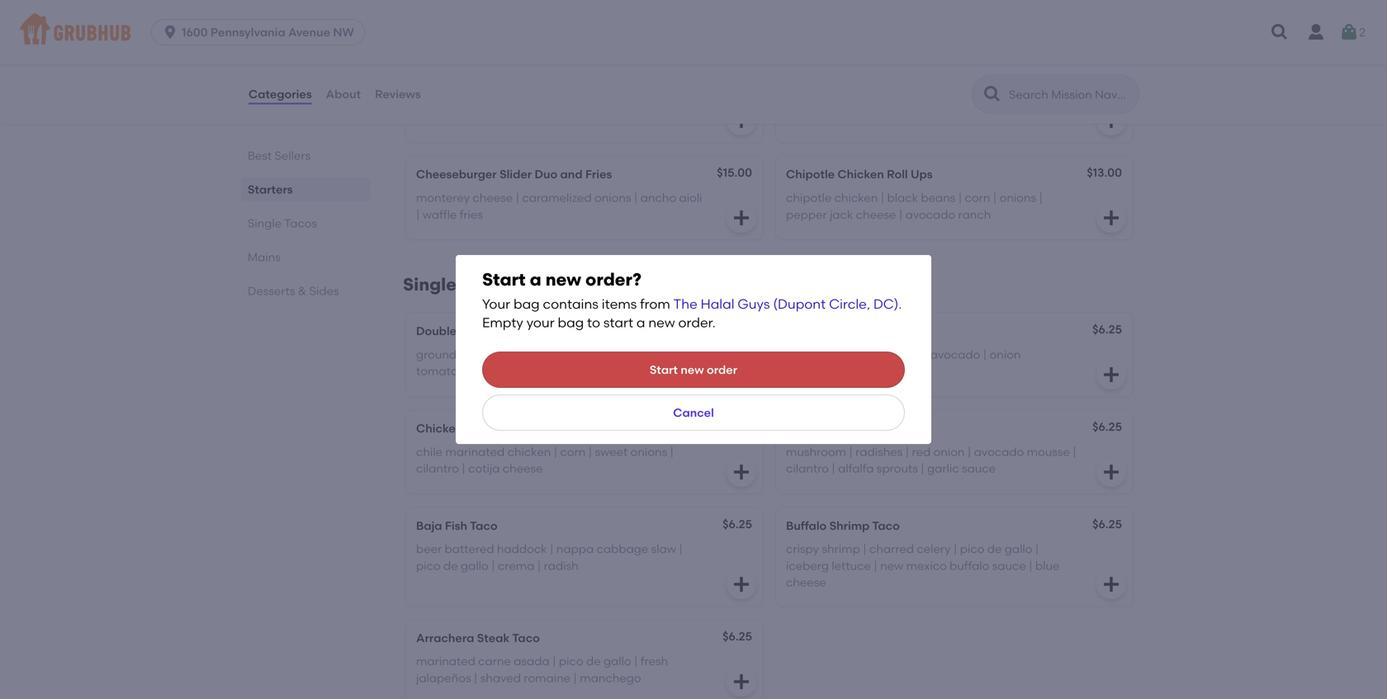 Task type: describe. For each thing, give the bounding box(es) containing it.
chile
[[416, 445, 443, 459]]

1 horizontal spatial onion
[[990, 348, 1021, 362]]

rub
[[881, 93, 900, 107]]

manchego
[[580, 671, 641, 685]]

reviews button
[[374, 64, 422, 124]]

1600 pennsylvania avenue nw
[[182, 25, 354, 39]]

baja
[[416, 519, 442, 533]]

desserts & sides
[[248, 284, 339, 298]]

$6.25 for chile marinated chicken | corn | sweet onions | cilantro | cotija cheese
[[723, 420, 752, 434]]

desserts
[[248, 284, 295, 298]]

$6.25 for mushroom | radishes | red onion | avocado mousse | cilantro | alfalfa sprouts | garlic sauce
[[1093, 420, 1122, 434]]

charred
[[870, 542, 914, 556]]

garlic
[[927, 462, 959, 476]]

svg image for monterey cheese | caramelized onions | ancho aioli | waffle fries
[[732, 208, 751, 228]]

avenue
[[288, 25, 330, 39]]

pickled
[[574, 93, 615, 107]]

smoked chipotle rub | cilantro | ranch or blue cheese
[[786, 93, 1036, 124]]

aioli inside monterey cheese | caramelized onions | ancho aioli | waffle fries
[[679, 191, 702, 205]]

search icon image
[[983, 84, 1002, 104]]

cilantro inside smoked chipotle rub | cilantro | ranch or blue cheese
[[910, 93, 952, 107]]

chipotle chicken roll ups
[[786, 167, 933, 181]]

cilantro inside shredded cheese | cilantro | pickled jalapeños | onions | ancho aioli
[[522, 93, 565, 107]]

onions inside chipotle chicken | black beans | corn | onions | pepper jack cheese | avocado ranch
[[1000, 191, 1036, 205]]

the
[[673, 296, 698, 312]]

chicken inside chipotle chicken | black beans | corn | onions | pepper jack cheese | avocado ranch
[[835, 191, 878, 205]]

mousse
[[1027, 445, 1070, 459]]

chile marinated chicken | corn | sweet onions | cilantro | cotija cheese
[[416, 445, 674, 476]]

sauce for avocado
[[962, 462, 996, 476]]

red
[[912, 445, 931, 459]]

black
[[887, 191, 918, 205]]

radishes
[[856, 445, 903, 459]]

cheese inside crispy shrimp | charred celery | pico de gallo | iceberg lettuce | new mexico buffalo sauce | blue cheese
[[786, 576, 826, 590]]

sides
[[309, 284, 339, 298]]

marinated inside chile marinated chicken | corn | sweet onions | cilantro | cotija cheese
[[445, 445, 505, 459]]

mexican
[[494, 348, 542, 362]]

vegan
[[786, 422, 822, 436]]

taco up mexican
[[523, 324, 551, 338]]

verde
[[890, 348, 921, 362]]

haddock
[[497, 542, 547, 556]]

fries
[[460, 208, 483, 222]]

2
[[1359, 25, 1366, 39]]

empty
[[482, 315, 523, 331]]

double
[[416, 324, 457, 338]]

mains
[[248, 250, 281, 264]]

blue inside crispy shrimp | charred celery | pico de gallo | iceberg lettuce | new mexico buffalo sauce | blue cheese
[[1036, 559, 1060, 573]]

0 horizontal spatial bag
[[514, 296, 540, 312]]

ups
[[911, 167, 933, 181]]

your
[[482, 296, 510, 312]]

$14.00
[[1087, 68, 1122, 82]]

items
[[602, 296, 637, 312]]

waffle
[[423, 208, 457, 222]]

radish
[[544, 559, 579, 573]]

to
[[587, 315, 600, 331]]

1 vertical spatial tacos
[[460, 274, 512, 295]]

chicken tinga taco
[[416, 422, 528, 436]]

new inside button
[[681, 363, 704, 377]]

and inside 'ground beef | mexican cheese blend | lettuce | tomato | crema | corn and flour tortilla'
[[541, 364, 564, 378]]

svg image for smoked chipotle rub | cilantro | ranch or blue cheese
[[1102, 111, 1121, 131]]

fries
[[585, 167, 612, 181]]

$13.00 for $13.00
[[1087, 166, 1122, 180]]

$6.25 for marinated carne asada | pico de gallo | fresh jalapeños | shaved romaine | manchego
[[723, 630, 752, 644]]

avocado inside mushroom | radishes | red onion | avocado mousse | cilantro | alfalfa sprouts | garlic sauce
[[974, 445, 1024, 459]]

crispy shrimp | charred celery | pico de gallo | iceberg lettuce | new mexico buffalo sauce | blue cheese
[[786, 542, 1060, 590]]

monterey cheese | caramelized onions | ancho aioli | waffle fries
[[416, 191, 702, 222]]

reviews
[[375, 87, 421, 101]]

blue inside smoked chipotle rub | cilantro | ranch or blue cheese
[[1012, 93, 1036, 107]]

dc)
[[874, 296, 899, 312]]

mushroom | radishes | red onion | avocado mousse | cilantro | alfalfa sprouts | garlic sauce
[[786, 445, 1077, 476]]

start new order button
[[482, 352, 905, 388]]

best sellers
[[248, 149, 311, 163]]

tomato
[[416, 364, 458, 378]]

$6.25 for pulled pork | salsa verde | avocado | onion
[[1093, 323, 1122, 337]]

categories
[[249, 87, 312, 101]]

lettuce inside 'ground beef | mexican cheese blend | lettuce | tomato | crema | corn and flour tortilla'
[[629, 348, 669, 362]]

beef
[[459, 324, 485, 338]]

cheeseburger
[[416, 167, 497, 181]]

stack
[[488, 324, 521, 338]]

chicken inside chile marinated chicken | corn | sweet onions | cilantro | cotija cheese
[[508, 445, 551, 459]]

contains
[[543, 296, 599, 312]]

blend
[[588, 348, 620, 362]]

your
[[527, 315, 555, 331]]

salsa
[[858, 348, 887, 362]]

cheese inside monterey cheese | caramelized onions | ancho aioli | waffle fries
[[473, 191, 513, 205]]

gallo inside crispy shrimp | charred celery | pico de gallo | iceberg lettuce | new mexico buffalo sauce | blue cheese
[[1005, 542, 1033, 556]]

cheese inside 'ground beef | mexican cheese blend | lettuce | tomato | crema | corn and flour tortilla'
[[545, 348, 585, 362]]

baja fish taco
[[416, 519, 498, 533]]

guys
[[738, 296, 770, 312]]

smoked
[[786, 93, 830, 107]]

vegan mushroom taco
[[786, 422, 915, 436]]

avocado inside chipotle chicken | black beans | corn | onions | pepper jack cheese | avocado ranch
[[906, 208, 956, 222]]

mushroom
[[825, 422, 885, 436]]

battered
[[445, 542, 494, 556]]

pulled
[[786, 348, 821, 362]]

de inside crispy shrimp | charred celery | pico de gallo | iceberg lettuce | new mexico buffalo sauce | blue cheese
[[987, 542, 1002, 556]]

cotija
[[468, 462, 500, 476]]

0 horizontal spatial single tacos
[[248, 216, 317, 230]]

pico inside marinated carne asada | pico de gallo | fresh jalapeños | shaved romaine | manchego
[[559, 655, 584, 669]]

steak
[[477, 631, 510, 645]]

sprouts
[[877, 462, 918, 476]]

double beef stack taco
[[416, 324, 551, 338]]

order?
[[586, 269, 642, 290]]

1600 pennsylvania avenue nw button
[[151, 19, 371, 45]]

slider
[[500, 167, 532, 181]]

$13.00 for $13.00 +
[[713, 68, 748, 82]]

cheese inside chipotle chicken | black beans | corn | onions | pepper jack cheese | avocado ranch
[[856, 208, 896, 222]]

pulled pork | salsa verde | avocado | onion
[[786, 348, 1021, 362]]

svg image for chipotle chicken | black beans | corn | onions | pepper jack cheese | avocado ranch
[[1102, 208, 1121, 228]]

onions inside chile marinated chicken | corn | sweet onions | cilantro | cotija cheese
[[631, 445, 667, 459]]

taco for radish
[[470, 519, 498, 533]]

roll
[[887, 167, 908, 181]]

fish
[[445, 519, 467, 533]]

about
[[326, 87, 361, 101]]

gallo inside beer battered haddock | nappa cabbage slaw | pico de gallo | crema | radish
[[461, 559, 489, 573]]

de inside marinated carne asada | pico de gallo | fresh jalapeños | shaved romaine | manchego
[[586, 655, 601, 669]]

marinated carne asada | pico de gallo | fresh jalapeños | shaved romaine | manchego
[[416, 655, 668, 685]]

nw
[[333, 25, 354, 39]]

about button
[[325, 64, 362, 124]]

beer battered haddock | nappa cabbage slaw | pico de gallo | crema | radish
[[416, 542, 683, 573]]



Task type: vqa. For each thing, say whether or not it's contained in the screenshot.


Task type: locate. For each thing, give the bounding box(es) containing it.
taco for mexico
[[872, 519, 900, 533]]

corn inside chipotle chicken | black beans | corn | onions | pepper jack cheese | avocado ranch
[[965, 191, 990, 205]]

0 vertical spatial start
[[482, 269, 526, 290]]

tacos up your
[[460, 274, 512, 295]]

start new order
[[650, 363, 738, 377]]

$6.25
[[1093, 323, 1122, 337], [723, 420, 752, 434], [1093, 420, 1122, 434], [723, 517, 752, 531], [1093, 517, 1122, 531], [723, 630, 752, 644]]

cheese down the black on the right
[[856, 208, 896, 222]]

$15.00
[[717, 166, 752, 180]]

lettuce
[[629, 348, 669, 362], [832, 559, 871, 573]]

1 horizontal spatial single tacos
[[403, 274, 512, 295]]

crema
[[467, 364, 504, 378], [498, 559, 535, 573]]

Search Mission Navy Yard search field
[[1007, 87, 1134, 102]]

0 horizontal spatial single
[[248, 216, 282, 230]]

alfalfa
[[838, 462, 874, 476]]

arrachera steak taco
[[416, 631, 540, 645]]

0 horizontal spatial chipotle
[[786, 191, 832, 205]]

0 horizontal spatial pico
[[416, 559, 441, 573]]

sellers
[[275, 149, 311, 163]]

gallo inside marinated carne asada | pico de gallo | fresh jalapeños | shaved romaine | manchego
[[604, 655, 631, 669]]

0 vertical spatial corn
[[965, 191, 990, 205]]

jalapeños inside shredded cheese | cilantro | pickled jalapeños | onions | ancho aioli
[[618, 93, 673, 107]]

taco for manchego
[[512, 631, 540, 645]]

1 vertical spatial bag
[[558, 315, 584, 331]]

jalapeños right the pickled
[[618, 93, 673, 107]]

0 vertical spatial jalapeños
[[618, 93, 673, 107]]

ranch inside chipotle chicken | black beans | corn | onions | pepper jack cheese | avocado ranch
[[958, 208, 991, 222]]

mushroom
[[786, 445, 846, 459]]

0 vertical spatial de
[[987, 542, 1002, 556]]

single tacos up your
[[403, 274, 512, 295]]

0 vertical spatial tacos
[[284, 216, 317, 230]]

chipotle
[[786, 167, 835, 181]]

0 vertical spatial chicken
[[838, 167, 884, 181]]

taco up 'battered' on the bottom left of page
[[470, 519, 498, 533]]

order.
[[678, 315, 716, 331]]

cilantro right the rub on the right of the page
[[910, 93, 952, 107]]

ancho inside shredded cheese | cilantro | pickled jalapeños | onions | ancho aioli
[[462, 110, 498, 124]]

sauce inside crispy shrimp | charred celery | pico de gallo | iceberg lettuce | new mexico buffalo sauce | blue cheese
[[992, 559, 1026, 573]]

chipotle inside smoked chipotle rub | cilantro | ranch or blue cheese
[[833, 93, 879, 107]]

avocado down beans
[[906, 208, 956, 222]]

circle,
[[829, 296, 870, 312]]

1 horizontal spatial aioli
[[679, 191, 702, 205]]

cilantro
[[522, 93, 565, 107], [910, 93, 952, 107], [416, 462, 459, 476], [786, 462, 829, 476]]

de down 'battered' on the bottom left of page
[[443, 559, 458, 573]]

pepper
[[786, 208, 827, 222]]

cheese right cotija on the bottom of the page
[[503, 462, 543, 476]]

onion inside mushroom | radishes | red onion | avocado mousse | cilantro | alfalfa sprouts | garlic sauce
[[934, 445, 965, 459]]

1 horizontal spatial single
[[403, 274, 457, 295]]

shrimp
[[822, 542, 860, 556]]

ancho inside monterey cheese | caramelized onions | ancho aioli | waffle fries
[[641, 191, 676, 205]]

+
[[748, 68, 755, 82]]

1 vertical spatial sauce
[[992, 559, 1026, 573]]

cancel button
[[482, 395, 905, 431]]

marinated down arrachera
[[416, 655, 475, 669]]

arrachera
[[416, 631, 474, 645]]

cheese inside smoked chipotle rub | cilantro | ranch or blue cheese
[[786, 110, 826, 124]]

0 horizontal spatial ancho
[[462, 110, 498, 124]]

lettuce inside crispy shrimp | charred celery | pico de gallo | iceberg lettuce | new mexico buffalo sauce | blue cheese
[[832, 559, 871, 573]]

1 vertical spatial onion
[[934, 445, 965, 459]]

chicken up chile
[[416, 422, 463, 436]]

single
[[248, 216, 282, 230], [403, 274, 457, 295]]

0 vertical spatial lettuce
[[629, 348, 669, 362]]

flour
[[566, 364, 592, 378]]

0 vertical spatial aioli
[[501, 110, 524, 124]]

1 vertical spatial marinated
[[416, 655, 475, 669]]

start for new
[[650, 363, 678, 377]]

1 vertical spatial corn
[[513, 364, 539, 378]]

pico up buffalo
[[960, 542, 985, 556]]

1 horizontal spatial $13.00
[[1087, 166, 1122, 180]]

single tacos down starters in the top of the page
[[248, 216, 317, 230]]

onions down fries
[[595, 191, 631, 205]]

cheese inside shredded cheese | cilantro | pickled jalapeños | onions | ancho aioli
[[472, 93, 513, 107]]

main navigation navigation
[[0, 0, 1387, 64]]

1 horizontal spatial bag
[[558, 315, 584, 331]]

cilantro inside chile marinated chicken | corn | sweet onions | cilantro | cotija cheese
[[416, 462, 459, 476]]

1 horizontal spatial jalapeños
[[618, 93, 673, 107]]

chicken down chicken tinga taco
[[508, 445, 551, 459]]

single tacos
[[248, 216, 317, 230], [403, 274, 512, 295]]

0 horizontal spatial corn
[[513, 364, 539, 378]]

1 vertical spatial gallo
[[461, 559, 489, 573]]

cheese down smoked
[[786, 110, 826, 124]]

1 horizontal spatial de
[[586, 655, 601, 669]]

jalapeños inside marinated carne asada | pico de gallo | fresh jalapeños | shaved romaine | manchego
[[416, 671, 471, 685]]

single up mains
[[248, 216, 282, 230]]

pico up the romaine
[[559, 655, 584, 669]]

cilantro down chile
[[416, 462, 459, 476]]

svg image for mushroom | radishes | red onion | avocado mousse | cilantro | alfalfa sprouts | garlic sauce
[[1102, 462, 1121, 482]]

sauce right buffalo
[[992, 559, 1026, 573]]

2 horizontal spatial gallo
[[1005, 542, 1033, 556]]

halal
[[701, 296, 735, 312]]

0 vertical spatial single
[[248, 216, 282, 230]]

bag down contains
[[558, 315, 584, 331]]

crema inside 'ground beef | mexican cheese blend | lettuce | tomato | crema | corn and flour tortilla'
[[467, 364, 504, 378]]

onion
[[990, 348, 1021, 362], [934, 445, 965, 459]]

crema down haddock
[[498, 559, 535, 573]]

0 horizontal spatial lettuce
[[629, 348, 669, 362]]

0 vertical spatial a
[[530, 269, 541, 290]]

start inside button
[[650, 363, 678, 377]]

1 vertical spatial crema
[[498, 559, 535, 573]]

1 horizontal spatial corn
[[560, 445, 586, 459]]

chipotle left the rub on the right of the page
[[833, 93, 879, 107]]

start for a
[[482, 269, 526, 290]]

1 vertical spatial pico
[[416, 559, 441, 573]]

1 horizontal spatial ancho
[[641, 191, 676, 205]]

corn left sweet
[[560, 445, 586, 459]]

sauce for de
[[992, 559, 1026, 573]]

0 vertical spatial ancho
[[462, 110, 498, 124]]

2 vertical spatial gallo
[[604, 655, 631, 669]]

crema down 'beef'
[[467, 364, 504, 378]]

svg image
[[1270, 22, 1290, 42], [1339, 22, 1359, 42], [732, 111, 751, 131], [1102, 365, 1121, 385], [732, 462, 751, 482], [1102, 575, 1121, 595], [732, 672, 751, 692]]

0 vertical spatial $13.00
[[713, 68, 748, 82]]

cilantro left the pickled
[[522, 93, 565, 107]]

0 horizontal spatial $13.00
[[713, 68, 748, 82]]

chicken up jack
[[835, 191, 878, 205]]

ground
[[416, 348, 457, 362]]

ancho
[[462, 110, 498, 124], [641, 191, 676, 205]]

crispy
[[786, 542, 819, 556]]

a right start
[[637, 315, 645, 331]]

0 horizontal spatial onion
[[934, 445, 965, 459]]

carne
[[478, 655, 511, 669]]

2 horizontal spatial pico
[[960, 542, 985, 556]]

0 horizontal spatial jalapeños
[[416, 671, 471, 685]]

onions down shredded
[[416, 110, 453, 124]]

$13.00 +
[[713, 68, 755, 82]]

iceberg
[[786, 559, 829, 573]]

caramelized
[[522, 191, 592, 205]]

chipotle up pepper
[[786, 191, 832, 205]]

taco for |
[[887, 422, 915, 436]]

bag
[[514, 296, 540, 312], [558, 315, 584, 331]]

corn down mexican
[[513, 364, 539, 378]]

chicken left roll
[[838, 167, 884, 181]]

a up your
[[530, 269, 541, 290]]

1 horizontal spatial lettuce
[[832, 559, 871, 573]]

lettuce up the tortilla
[[629, 348, 669, 362]]

2 vertical spatial pico
[[559, 655, 584, 669]]

1 vertical spatial lettuce
[[832, 559, 871, 573]]

$6.25 for crispy shrimp | charred celery | pico de gallo | iceberg lettuce | new mexico buffalo sauce | blue cheese
[[1093, 517, 1122, 531]]

shaved
[[480, 671, 521, 685]]

cheese inside chile marinated chicken | corn | sweet onions | cilantro | cotija cheese
[[503, 462, 543, 476]]

new down from
[[649, 315, 675, 331]]

single up double
[[403, 274, 457, 295]]

1 vertical spatial $13.00
[[1087, 166, 1122, 180]]

svg image for beer battered haddock | nappa cabbage slaw | pico de gallo | crema | radish
[[732, 575, 751, 595]]

2 horizontal spatial corn
[[965, 191, 990, 205]]

beans
[[921, 191, 956, 205]]

buffalo shrimp taco
[[786, 519, 900, 533]]

1 vertical spatial a
[[637, 315, 645, 331]]

start inside start a new order? your bag contains items from the halal guys (dupont circle, dc) . empty your bag to start a new order.
[[482, 269, 526, 290]]

2 button
[[1339, 17, 1366, 47]]

1 vertical spatial and
[[541, 364, 564, 378]]

aioli inside shredded cheese | cilantro | pickled jalapeños | onions | ancho aioli
[[501, 110, 524, 124]]

taco up charred
[[872, 519, 900, 533]]

corn right beans
[[965, 191, 990, 205]]

.
[[899, 296, 902, 312]]

lettuce down shrimp
[[832, 559, 871, 573]]

svg image inside 2 button
[[1339, 22, 1359, 42]]

corn inside 'ground beef | mexican cheese blend | lettuce | tomato | crema | corn and flour tortilla'
[[513, 364, 539, 378]]

1 vertical spatial chipotle
[[786, 191, 832, 205]]

svg image inside 1600 pennsylvania avenue nw button
[[162, 24, 178, 40]]

cancel
[[673, 406, 714, 420]]

0 horizontal spatial tacos
[[284, 216, 317, 230]]

new up contains
[[546, 269, 581, 290]]

0 vertical spatial chicken
[[835, 191, 878, 205]]

(dupont
[[773, 296, 826, 312]]

pico inside beer battered haddock | nappa cabbage slaw | pico de gallo | crema | radish
[[416, 559, 441, 573]]

ground beef | mexican cheese blend | lettuce | tomato | crema | corn and flour tortilla
[[416, 348, 675, 378]]

sauce inside mushroom | radishes | red onion | avocado mousse | cilantro | alfalfa sprouts | garlic sauce
[[962, 462, 996, 476]]

duo
[[535, 167, 558, 181]]

slaw
[[651, 542, 676, 556]]

nappa
[[556, 542, 594, 556]]

0 vertical spatial sauce
[[962, 462, 996, 476]]

0 vertical spatial single tacos
[[248, 216, 317, 230]]

de up buffalo
[[987, 542, 1002, 556]]

pico down beer
[[416, 559, 441, 573]]

taco up red
[[887, 422, 915, 436]]

0 vertical spatial marinated
[[445, 445, 505, 459]]

jalapeños
[[618, 93, 673, 107], [416, 671, 471, 685]]

1 vertical spatial chicken
[[416, 422, 463, 436]]

de up manchego
[[586, 655, 601, 669]]

1 vertical spatial ranch
[[958, 208, 991, 222]]

marinated
[[445, 445, 505, 459], [416, 655, 475, 669]]

de inside beer battered haddock | nappa cabbage slaw | pico de gallo | crema | radish
[[443, 559, 458, 573]]

0 horizontal spatial start
[[482, 269, 526, 290]]

0 vertical spatial chipotle
[[833, 93, 879, 107]]

1 horizontal spatial chipotle
[[833, 93, 879, 107]]

jalapeños down arrachera
[[416, 671, 471, 685]]

0 horizontal spatial a
[[530, 269, 541, 290]]

0 horizontal spatial aioli
[[501, 110, 524, 124]]

starters
[[248, 182, 293, 197]]

svg image
[[162, 24, 178, 40], [1102, 111, 1121, 131], [732, 208, 751, 228], [1102, 208, 1121, 228], [732, 365, 751, 385], [1102, 462, 1121, 482], [732, 575, 751, 595]]

onions inside monterey cheese | caramelized onions | ancho aioli | waffle fries
[[595, 191, 631, 205]]

onions inside shredded cheese | cilantro | pickled jalapeños | onions | ancho aioli
[[416, 110, 453, 124]]

1 vertical spatial blue
[[1036, 559, 1060, 573]]

onions right beans
[[1000, 191, 1036, 205]]

$6.25 for beer battered haddock | nappa cabbage slaw | pico de gallo | crema | radish
[[723, 517, 752, 531]]

0 vertical spatial ranch
[[962, 93, 995, 107]]

pico inside crispy shrimp | charred celery | pico de gallo | iceberg lettuce | new mexico buffalo sauce | blue cheese
[[960, 542, 985, 556]]

taco up asada
[[512, 631, 540, 645]]

1 horizontal spatial chicken
[[838, 167, 884, 181]]

0 vertical spatial crema
[[467, 364, 504, 378]]

gallo
[[1005, 542, 1033, 556], [461, 559, 489, 573], [604, 655, 631, 669]]

0 horizontal spatial de
[[443, 559, 458, 573]]

start right the tortilla
[[650, 363, 678, 377]]

1 horizontal spatial gallo
[[604, 655, 631, 669]]

0 vertical spatial and
[[560, 167, 583, 181]]

jack
[[830, 208, 853, 222]]

blue
[[1012, 93, 1036, 107], [1036, 559, 1060, 573]]

cheese down iceberg
[[786, 576, 826, 590]]

romaine
[[524, 671, 571, 685]]

buffalo
[[950, 559, 990, 573]]

cabbage
[[597, 542, 648, 556]]

avocado right verde on the right
[[930, 348, 980, 362]]

0 horizontal spatial gallo
[[461, 559, 489, 573]]

start up your
[[482, 269, 526, 290]]

beer
[[416, 542, 442, 556]]

sauce
[[962, 462, 996, 476], [992, 559, 1026, 573]]

1 vertical spatial start
[[650, 363, 678, 377]]

0 vertical spatial avocado
[[906, 208, 956, 222]]

chipotle inside chipotle chicken | black beans | corn | onions | pepper jack cheese | avocado ranch
[[786, 191, 832, 205]]

1 horizontal spatial a
[[637, 315, 645, 331]]

cilantro down mushroom
[[786, 462, 829, 476]]

1 vertical spatial aioli
[[679, 191, 702, 205]]

new down charred
[[880, 559, 904, 573]]

blue right buffalo
[[1036, 559, 1060, 573]]

beef
[[460, 348, 485, 362]]

sauce right garlic
[[962, 462, 996, 476]]

0 vertical spatial bag
[[514, 296, 540, 312]]

cheese right shredded
[[472, 93, 513, 107]]

marinated up cotija on the bottom of the page
[[445, 445, 505, 459]]

new left order at the bottom right of the page
[[681, 363, 704, 377]]

cheeseburger slider duo and fries
[[416, 167, 612, 181]]

shredded
[[416, 93, 470, 107]]

or
[[997, 93, 1009, 107]]

1 vertical spatial single tacos
[[403, 274, 512, 295]]

tinga
[[465, 422, 498, 436]]

2 horizontal spatial de
[[987, 542, 1002, 556]]

1 vertical spatial jalapeños
[[416, 671, 471, 685]]

new inside crispy shrimp | charred celery | pico de gallo | iceberg lettuce | new mexico buffalo sauce | blue cheese
[[880, 559, 904, 573]]

crema inside beer battered haddock | nappa cabbage slaw | pico de gallo | crema | radish
[[498, 559, 535, 573]]

from
[[640, 296, 670, 312]]

pennsylvania
[[211, 25, 286, 39]]

1 horizontal spatial tacos
[[460, 274, 512, 295]]

1 vertical spatial de
[[443, 559, 458, 573]]

cilantro inside mushroom | radishes | red onion | avocado mousse | cilantro | alfalfa sprouts | garlic sauce
[[786, 462, 829, 476]]

1 vertical spatial ancho
[[641, 191, 676, 205]]

2 vertical spatial avocado
[[974, 445, 1024, 459]]

a
[[530, 269, 541, 290], [637, 315, 645, 331]]

0 vertical spatial pico
[[960, 542, 985, 556]]

1 horizontal spatial start
[[650, 363, 678, 377]]

bag up your
[[514, 296, 540, 312]]

corn inside chile marinated chicken | corn | sweet onions | cilantro | cotija cheese
[[560, 445, 586, 459]]

1 vertical spatial avocado
[[930, 348, 980, 362]]

blue right or
[[1012, 93, 1036, 107]]

and left flour
[[541, 364, 564, 378]]

0 vertical spatial blue
[[1012, 93, 1036, 107]]

and right duo
[[560, 167, 583, 181]]

shredded cheese | cilantro | pickled jalapeños | onions | ancho aioli
[[416, 93, 679, 124]]

pork
[[824, 348, 849, 362]]

chicken
[[835, 191, 878, 205], [508, 445, 551, 459]]

avocado left the "mousse"
[[974, 445, 1024, 459]]

start a new order? your bag contains items from the halal guys (dupont circle, dc) . empty your bag to start a new order.
[[482, 269, 902, 331]]

taco right tinga
[[500, 422, 528, 436]]

ranch inside smoked chipotle rub | cilantro | ranch or blue cheese
[[962, 93, 995, 107]]

onions right sweet
[[631, 445, 667, 459]]

1 horizontal spatial pico
[[559, 655, 584, 669]]

2 vertical spatial de
[[586, 655, 601, 669]]

0 horizontal spatial chicken
[[416, 422, 463, 436]]

cheese up fries
[[473, 191, 513, 205]]

1 horizontal spatial chicken
[[835, 191, 878, 205]]

2 vertical spatial corn
[[560, 445, 586, 459]]

marinated inside marinated carne asada | pico de gallo | fresh jalapeños | shaved romaine | manchego
[[416, 655, 475, 669]]

0 horizontal spatial chicken
[[508, 445, 551, 459]]

cheese up flour
[[545, 348, 585, 362]]

0 vertical spatial onion
[[990, 348, 1021, 362]]

1 vertical spatial single
[[403, 274, 457, 295]]

tacos down starters in the top of the page
[[284, 216, 317, 230]]

0 vertical spatial gallo
[[1005, 542, 1033, 556]]

1 vertical spatial chicken
[[508, 445, 551, 459]]



